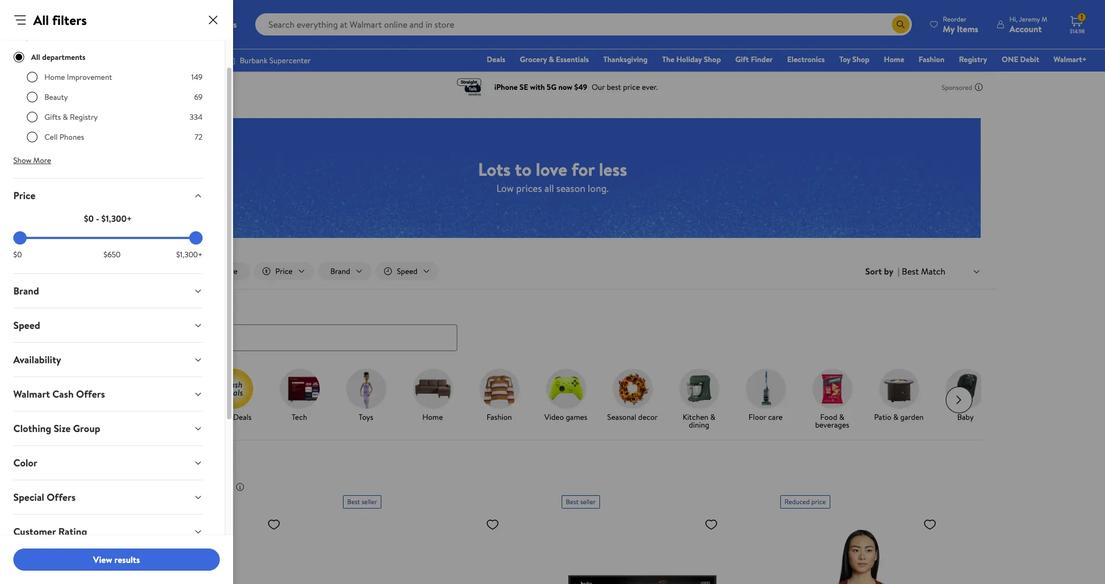 Task type: locate. For each thing, give the bounding box(es) containing it.
to
[[515, 157, 532, 181]]

video games link
[[537, 369, 595, 423]]

1 best from the left
[[347, 497, 360, 507]]

baby
[[957, 412, 974, 423]]

& right grocery
[[549, 54, 554, 65]]

1 horizontal spatial fashion link
[[914, 53, 950, 66]]

food & beverages link
[[804, 369, 861, 431]]

0 vertical spatial filters
[[52, 11, 87, 29]]

lots to love for less. low prices all season long. image
[[124, 118, 981, 238]]

1 vertical spatial home link
[[404, 369, 462, 423]]

shop right "toy"
[[853, 54, 870, 65]]

walmart image
[[18, 16, 90, 33]]

price for price
[[13, 189, 35, 203]]

view results button
[[13, 549, 220, 571]]

kitchen & dining
[[683, 412, 716, 431]]

sort
[[866, 265, 882, 278]]

saluspa 77" x 26" hollywood 240 gal. inflatable hot tub with led lights, 104f max temperature image
[[343, 513, 504, 585]]

$1,300+
[[101, 213, 132, 225], [176, 249, 203, 260]]

offers right cash
[[76, 387, 105, 401]]

in-store button
[[190, 263, 250, 280]]

1 horizontal spatial $0
[[84, 213, 94, 225]]

black
[[146, 412, 164, 423]]

1 shop from the left
[[704, 54, 721, 65]]

floor care
[[749, 412, 783, 423]]

cell
[[44, 132, 58, 143]]

0 vertical spatial all filters
[[33, 11, 87, 29]]

0 horizontal spatial filters
[[52, 11, 87, 29]]

home right toy shop link
[[884, 54, 905, 65]]

improvement
[[67, 72, 112, 83]]

all right the all departments radio
[[31, 52, 40, 63]]

home up beauty
[[44, 72, 65, 83]]

0 vertical spatial $1,300+
[[101, 213, 132, 225]]

floorcare image
[[746, 369, 786, 409]]

all filters inside "dialog"
[[33, 11, 87, 29]]

0 vertical spatial fashion
[[919, 54, 945, 65]]

patio & garden image
[[879, 369, 919, 409]]

1 horizontal spatial $1,300+
[[176, 249, 203, 260]]

& right dining at the bottom of the page
[[710, 412, 716, 423]]

reduced
[[785, 497, 810, 507]]

deals inside the 'black friday deals preview'
[[143, 419, 161, 431]]

None radio
[[27, 112, 38, 123], [27, 132, 38, 143], [27, 112, 38, 123], [27, 132, 38, 143]]

shop
[[704, 54, 721, 65], [853, 54, 870, 65]]

& right "gifts"
[[63, 112, 68, 123]]

& inside kitchen & dining
[[710, 412, 716, 423]]

results
[[114, 554, 140, 566]]

clothing
[[13, 422, 51, 436]]

best seller for vizio 50" class v-series 4k uhd led smart tv v505-j09 image
[[566, 497, 596, 507]]

clothing size group
[[13, 422, 100, 436]]

gift finder link
[[731, 53, 778, 66]]

gift finder
[[735, 54, 773, 65]]

2 best seller from the left
[[566, 497, 596, 507]]

0 horizontal spatial best seller
[[347, 497, 377, 507]]

0 horizontal spatial registry
[[70, 112, 98, 123]]

baby image
[[946, 369, 986, 409]]

filters up the departments
[[52, 11, 87, 29]]

1 vertical spatial filters
[[154, 266, 173, 277]]

close panel image
[[207, 13, 220, 27]]

& right food
[[839, 412, 845, 423]]

vizio 50" class v-series 4k uhd led smart tv v505-j09 image
[[562, 513, 723, 585]]

& inside grocery & essentials link
[[549, 54, 554, 65]]

0 horizontal spatial home
[[44, 72, 65, 83]]

sort by |
[[866, 265, 900, 278]]

2 seller from the left
[[580, 497, 596, 507]]

1 horizontal spatial home
[[422, 412, 443, 423]]

$0
[[84, 213, 94, 225], [13, 249, 22, 260]]

love
[[536, 157, 567, 181]]

toys
[[359, 412, 373, 423]]

seasonal
[[607, 412, 636, 423]]

decor
[[638, 412, 658, 423]]

1 vertical spatial $1,300+
[[176, 249, 203, 260]]

clothing size group button
[[4, 412, 212, 446]]

prices
[[516, 181, 542, 195]]

seller for vizio 50" class v-series 4k uhd led smart tv v505-j09 image
[[580, 497, 596, 507]]

availability button
[[4, 343, 212, 377]]

special offers
[[13, 491, 76, 505]]

flash deals image
[[213, 369, 253, 409]]

filters left in-
[[154, 266, 173, 277]]

deals down the all filters 'button'
[[122, 302, 146, 316]]

price
[[13, 189, 35, 203], [122, 481, 142, 493]]

2 vertical spatial all
[[143, 266, 152, 277]]

0 vertical spatial home
[[884, 54, 905, 65]]

1 horizontal spatial best
[[566, 497, 579, 507]]

fashion up sponsored
[[919, 54, 945, 65]]

tech
[[292, 412, 307, 423]]

0 horizontal spatial best
[[347, 497, 360, 507]]

deals right flash
[[233, 412, 252, 423]]

1 vertical spatial all filters
[[143, 266, 173, 277]]

toy
[[839, 54, 851, 65]]

1 vertical spatial $0
[[13, 249, 22, 260]]

Walmart Site-Wide search field
[[255, 13, 912, 36]]

$0 range field
[[13, 237, 203, 239]]

view results
[[93, 554, 140, 566]]

special
[[13, 491, 44, 505]]

filters inside 'button'
[[154, 266, 173, 277]]

phones
[[60, 132, 84, 143]]

& inside all departments option group
[[63, 112, 68, 123]]

& inside food & beverages
[[839, 412, 845, 423]]

|
[[898, 265, 900, 278]]

brand
[[13, 284, 39, 298]]

best for vizio 50" class v-series 4k uhd led smart tv v505-j09 image
[[566, 497, 579, 507]]

& for registry
[[63, 112, 68, 123]]

all down the $0 range field
[[143, 266, 152, 277]]

gifts
[[44, 112, 61, 123]]

1 seller from the left
[[362, 497, 377, 507]]

for
[[572, 157, 595, 181]]

home down home image
[[422, 412, 443, 423]]

$0 for $0 - $1,300+
[[84, 213, 94, 225]]

0 horizontal spatial price
[[13, 189, 35, 203]]

customer
[[13, 525, 56, 539]]

1 vertical spatial price
[[122, 481, 142, 493]]

1 horizontal spatial filters
[[154, 266, 173, 277]]

1 horizontal spatial home link
[[879, 53, 910, 66]]

registry up sponsored
[[959, 54, 987, 65]]

less
[[599, 157, 627, 181]]

149
[[191, 72, 203, 83]]

All departments radio
[[13, 52, 24, 63]]

2 horizontal spatial home
[[884, 54, 905, 65]]

None radio
[[27, 72, 38, 83], [27, 92, 38, 103], [27, 72, 38, 83], [27, 92, 38, 103]]

toys image
[[346, 369, 386, 409]]

price down show
[[13, 189, 35, 203]]

0 horizontal spatial $1,300+
[[101, 213, 132, 225]]

best seller
[[347, 497, 377, 507], [566, 497, 596, 507]]

$0 up brand
[[13, 249, 22, 260]]

$1,300+ up in-store button
[[176, 249, 203, 260]]

all
[[33, 11, 49, 29], [31, 52, 40, 63], [143, 266, 152, 277]]

1 horizontal spatial best seller
[[566, 497, 596, 507]]

99 jane street women's v-neck cardigan sweater with long sleeves, midweight, sizes s-xxxl image
[[780, 513, 941, 585]]

all filters dialog
[[0, 0, 233, 585]]

view
[[93, 554, 112, 566]]

0 horizontal spatial seller
[[362, 497, 377, 507]]

0 horizontal spatial all filters
[[33, 11, 87, 29]]

1 vertical spatial home
[[44, 72, 65, 83]]

speed button
[[4, 309, 212, 343]]

fashion
[[919, 54, 945, 65], [487, 412, 512, 423]]

food
[[820, 412, 837, 423]]

special offers button
[[4, 481, 212, 515]]

$0 for $0
[[13, 249, 22, 260]]

beverages
[[815, 419, 850, 431]]

best seller for saluspa 77" x 26" hollywood 240 gal. inflatable hot tub with led lights, 104f max temperature image
[[347, 497, 377, 507]]

offers
[[76, 387, 105, 401], [47, 491, 76, 505]]

best
[[347, 497, 360, 507], [566, 497, 579, 507]]

0 vertical spatial home link
[[879, 53, 910, 66]]

0 vertical spatial fashion link
[[914, 53, 950, 66]]

Deals search field
[[109, 302, 997, 351]]

1 horizontal spatial fashion
[[919, 54, 945, 65]]

& inside patio & garden link
[[893, 412, 899, 423]]

price inside dropdown button
[[13, 189, 35, 203]]

dining
[[689, 419, 709, 431]]

seller
[[362, 497, 377, 507], [580, 497, 596, 507]]

home inside all departments option group
[[44, 72, 65, 83]]

all up all departments
[[33, 11, 49, 29]]

garden
[[900, 412, 924, 423]]

1 vertical spatial fashion link
[[470, 369, 528, 423]]

seasonal decor image
[[613, 369, 653, 409]]

1 vertical spatial registry
[[70, 112, 98, 123]]

Search in deals search field
[[122, 325, 457, 351]]

& right patio
[[893, 412, 899, 423]]

1 best seller from the left
[[347, 497, 377, 507]]

registry
[[959, 54, 987, 65], [70, 112, 98, 123]]

one debit link
[[997, 53, 1044, 66]]

1 horizontal spatial seller
[[580, 497, 596, 507]]

0 horizontal spatial shop
[[704, 54, 721, 65]]

food & beverages image
[[812, 369, 852, 409]]

walmart cash offers
[[13, 387, 105, 401]]

& for essentials
[[549, 54, 554, 65]]

1 horizontal spatial shop
[[853, 54, 870, 65]]

next slide for chipmodulewithimages list image
[[946, 387, 972, 413]]

0 vertical spatial price
[[13, 189, 35, 203]]

video games image
[[546, 369, 586, 409]]

black friday deals preview
[[143, 412, 190, 431]]

$1300 range field
[[13, 237, 203, 239]]

kitchen and dining image
[[679, 369, 719, 409]]

thanksgiving
[[603, 54, 648, 65]]

fashion down fashion 'image' at the left of page
[[487, 412, 512, 423]]

-
[[96, 213, 99, 225]]

toy shop link
[[834, 53, 875, 66]]

0 vertical spatial all
[[33, 11, 49, 29]]

0 horizontal spatial $0
[[13, 249, 22, 260]]

walmart cash offers button
[[4, 378, 212, 411]]

$0 left -
[[84, 213, 94, 225]]

0 vertical spatial $0
[[84, 213, 94, 225]]

1 horizontal spatial registry
[[959, 54, 987, 65]]

deals left preview
[[143, 419, 161, 431]]

add to favorites list, saluspa 77" x 26" hollywood 240 gal. inflatable hot tub with led lights, 104f max temperature image
[[486, 518, 499, 532]]

$650
[[104, 249, 121, 260]]

registry up phones
[[70, 112, 98, 123]]

store
[[220, 266, 238, 277]]

$1,300+ right -
[[101, 213, 132, 225]]

0 horizontal spatial fashion
[[487, 412, 512, 423]]

& for beverages
[[839, 412, 845, 423]]

1 horizontal spatial all filters
[[143, 266, 173, 277]]

floor care link
[[737, 369, 795, 423]]

shop right "holiday" on the top right of page
[[704, 54, 721, 65]]

more
[[33, 155, 51, 166]]

price left when
[[122, 481, 142, 493]]

2 best from the left
[[566, 497, 579, 507]]

in-
[[211, 266, 220, 277]]

offers right special
[[47, 491, 76, 505]]

0 horizontal spatial home link
[[404, 369, 462, 423]]

home improvement
[[44, 72, 112, 83]]

1 horizontal spatial price
[[122, 481, 142, 493]]



Task type: describe. For each thing, give the bounding box(es) containing it.
walmart+
[[1054, 54, 1087, 65]]

games
[[566, 412, 588, 423]]

playstation 5 disc console - marvel's spider-man 2 bundle image
[[124, 513, 285, 585]]

cell phones
[[44, 132, 84, 143]]

334
[[190, 112, 203, 123]]

thanksgiving link
[[598, 53, 653, 66]]

price when purchased online
[[122, 481, 231, 493]]

seasonal decor link
[[604, 369, 661, 423]]

flash deals link
[[204, 369, 262, 423]]

by
[[884, 265, 894, 278]]

deals inside search box
[[122, 302, 146, 316]]

all filters inside 'button'
[[143, 266, 173, 277]]

rating
[[58, 525, 87, 539]]

show more
[[13, 155, 51, 166]]

0 vertical spatial registry
[[959, 54, 987, 65]]

home image
[[413, 369, 453, 409]]

one debit
[[1002, 54, 1039, 65]]

availability
[[13, 353, 61, 367]]

cash
[[52, 387, 74, 401]]

2 shop from the left
[[853, 54, 870, 65]]

& for garden
[[893, 412, 899, 423]]

walmart+ link
[[1049, 53, 1092, 66]]

kitchen & dining link
[[670, 369, 728, 431]]

long.
[[588, 181, 609, 195]]

patio & garden
[[874, 412, 924, 423]]

reduced price
[[785, 497, 826, 507]]

grocery
[[520, 54, 547, 65]]

color button
[[4, 446, 212, 480]]

1
[[1081, 12, 1083, 22]]

electronics
[[787, 54, 825, 65]]

black friday deals preview link
[[137, 369, 195, 431]]

seller for saluspa 77" x 26" hollywood 240 gal. inflatable hot tub with led lights, 104f max temperature image
[[362, 497, 377, 507]]

customer rating
[[13, 525, 87, 539]]

registry inside all departments option group
[[70, 112, 98, 123]]

gift
[[735, 54, 749, 65]]

add to favorites list, 99 jane street women's v-neck cardigan sweater with long sleeves, midweight, sizes s-xxxl image
[[923, 518, 937, 532]]

0 vertical spatial offers
[[76, 387, 105, 401]]

grocery & essentials link
[[515, 53, 594, 66]]

online
[[208, 481, 231, 493]]

1 vertical spatial all
[[31, 52, 40, 63]]

legal information image
[[236, 483, 245, 492]]

black friday deals image
[[146, 369, 186, 409]]

kitchen
[[683, 412, 709, 423]]

filters inside "dialog"
[[52, 11, 87, 29]]

the
[[662, 54, 675, 65]]

essentials
[[556, 54, 589, 65]]

best for saluspa 77" x 26" hollywood 240 gal. inflatable hot tub with led lights, 104f max temperature image
[[347, 497, 360, 507]]

show more button
[[4, 152, 60, 169]]

price for price when purchased online
[[122, 481, 142, 493]]

shop inside "link"
[[704, 54, 721, 65]]

debit
[[1020, 54, 1039, 65]]

food & beverages
[[815, 412, 850, 431]]

sponsored
[[942, 82, 972, 92]]

size
[[54, 422, 71, 436]]

seasonal decor
[[607, 412, 658, 423]]

finder
[[751, 54, 773, 65]]

beauty
[[44, 92, 68, 103]]

price
[[812, 497, 826, 507]]

$14.98
[[1070, 27, 1085, 35]]

departments
[[42, 52, 86, 63]]

walmart
[[13, 387, 50, 401]]

low
[[497, 181, 514, 195]]

all departments option group
[[27, 72, 203, 152]]

all filters button
[[122, 263, 186, 280]]

$0 - $1,300+
[[84, 213, 132, 225]]

video games
[[544, 412, 588, 423]]

deals link
[[482, 53, 510, 66]]

fashion image
[[479, 369, 519, 409]]

baby link
[[937, 369, 995, 423]]

0 horizontal spatial fashion link
[[470, 369, 528, 423]]

add to favorites list, vizio 50" class v-series 4k uhd led smart tv v505-j09 image
[[705, 518, 718, 532]]

electronics link
[[782, 53, 830, 66]]

registry link
[[954, 53, 992, 66]]

in-store
[[211, 266, 238, 277]]

tech image
[[280, 369, 319, 409]]

69
[[194, 92, 203, 103]]

show
[[13, 155, 31, 166]]

1 vertical spatial offers
[[47, 491, 76, 505]]

sort and filter section element
[[109, 254, 997, 289]]

flash
[[214, 412, 231, 423]]

the holiday shop link
[[657, 53, 726, 66]]

tech link
[[271, 369, 328, 423]]

Search search field
[[255, 13, 912, 36]]

video
[[544, 412, 564, 423]]

& for dining
[[710, 412, 716, 423]]

patio & garden link
[[870, 369, 928, 423]]

2 vertical spatial home
[[422, 412, 443, 423]]

group
[[73, 422, 100, 436]]

add to favorites list, playstation 5 disc console - marvel's spider-man 2 bundle image
[[267, 518, 281, 532]]

floor
[[749, 412, 766, 423]]

departments button
[[4, 18, 212, 52]]

one
[[1002, 54, 1019, 65]]

price button
[[4, 179, 212, 213]]

1 vertical spatial fashion
[[487, 412, 512, 423]]

grocery & essentials
[[520, 54, 589, 65]]

toy shop
[[839, 54, 870, 65]]

deals left grocery
[[487, 54, 505, 65]]

departments
[[13, 28, 71, 42]]

gifts & registry
[[44, 112, 98, 123]]

72
[[195, 132, 203, 143]]

flash deals
[[214, 412, 252, 423]]

all inside 'button'
[[143, 266, 152, 277]]

care
[[768, 412, 783, 423]]



Task type: vqa. For each thing, say whether or not it's contained in the screenshot.
Deals
yes



